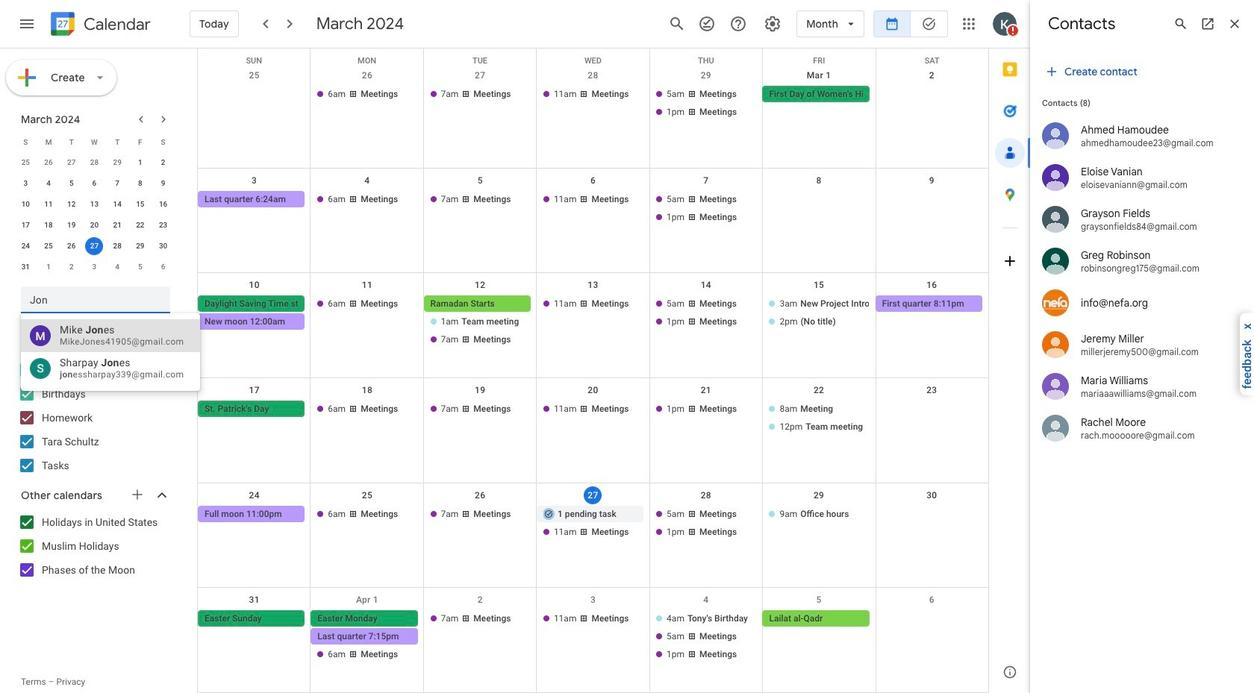 Task type: locate. For each thing, give the bounding box(es) containing it.
february 29 element
[[108, 154, 126, 172]]

None search field
[[0, 281, 185, 314]]

tab list
[[989, 49, 1031, 652]]

heading inside calendar "element"
[[81, 15, 151, 33]]

31 element
[[17, 258, 35, 276]]

30 element
[[154, 237, 172, 255]]

april 5 element
[[131, 258, 149, 276]]

calendar element
[[48, 9, 151, 42]]

10 element
[[17, 196, 35, 213]]

24 element
[[17, 237, 35, 255]]

21 element
[[108, 216, 126, 234]]

6 element
[[85, 175, 103, 193]]

12 element
[[63, 196, 80, 213]]

heading
[[81, 15, 151, 33]]

4 element
[[40, 175, 58, 193]]

february 26 element
[[40, 154, 58, 172]]

16 element
[[154, 196, 172, 213]]

march 2024 grid
[[14, 131, 175, 278]]

Search for people text field
[[30, 287, 161, 314]]

add other calendars image
[[130, 487, 145, 502]]

19 element
[[63, 216, 80, 234]]

tab list inside side panel section
[[989, 49, 1031, 652]]

20 element
[[85, 216, 103, 234]]

list box
[[21, 319, 200, 385]]

23 element
[[154, 216, 172, 234]]

april 1 element
[[40, 258, 58, 276]]

row group
[[14, 152, 175, 278]]

28 element
[[108, 237, 126, 255]]

1 element
[[131, 154, 149, 172]]

7 element
[[108, 175, 126, 193]]

april 6 element
[[154, 258, 172, 276]]

my calendars list
[[3, 358, 185, 478]]

row
[[198, 49, 988, 66], [198, 63, 988, 168], [14, 131, 175, 152], [14, 152, 175, 173], [198, 168, 988, 273], [14, 173, 175, 194], [14, 194, 175, 215], [14, 215, 175, 236], [14, 236, 175, 257], [14, 257, 175, 278], [198, 273, 988, 378], [198, 378, 988, 483], [198, 483, 988, 588], [198, 588, 988, 693]]

grid
[[197, 49, 988, 693]]

3 element
[[17, 175, 35, 193]]

8 element
[[131, 175, 149, 193]]

cell
[[198, 86, 311, 122], [649, 86, 762, 122], [649, 191, 762, 227], [762, 191, 875, 227], [83, 236, 106, 257], [198, 296, 311, 350], [424, 296, 537, 350], [649, 296, 762, 350], [762, 296, 875, 350], [762, 401, 875, 437], [537, 506, 650, 542], [649, 506, 762, 542], [311, 611, 424, 665], [649, 611, 762, 665]]



Task type: describe. For each thing, give the bounding box(es) containing it.
side panel section
[[988, 49, 1031, 693]]

13 element
[[85, 196, 103, 213]]

22 element
[[131, 216, 149, 234]]

settings menu image
[[764, 15, 782, 33]]

april 4 element
[[108, 258, 126, 276]]

5 element
[[63, 175, 80, 193]]

25 element
[[40, 237, 58, 255]]

17 element
[[17, 216, 35, 234]]

18 element
[[40, 216, 58, 234]]

9 element
[[154, 175, 172, 193]]

14 element
[[108, 196, 126, 213]]

cell inside march 2024 grid
[[83, 236, 106, 257]]

29 element
[[131, 237, 149, 255]]

11 element
[[40, 196, 58, 213]]

27, today element
[[85, 237, 103, 255]]

other calendars list
[[3, 511, 185, 582]]

february 27 element
[[63, 154, 80, 172]]

26 element
[[63, 237, 80, 255]]

15 element
[[131, 196, 149, 213]]

february 25 element
[[17, 154, 35, 172]]

main drawer image
[[18, 15, 36, 33]]

april 3 element
[[85, 258, 103, 276]]

february 28 element
[[85, 154, 103, 172]]

april 2 element
[[63, 258, 80, 276]]

2 element
[[154, 154, 172, 172]]



Task type: vqa. For each thing, say whether or not it's contained in the screenshot.
Heading inside the calendar ELEMENT
yes



